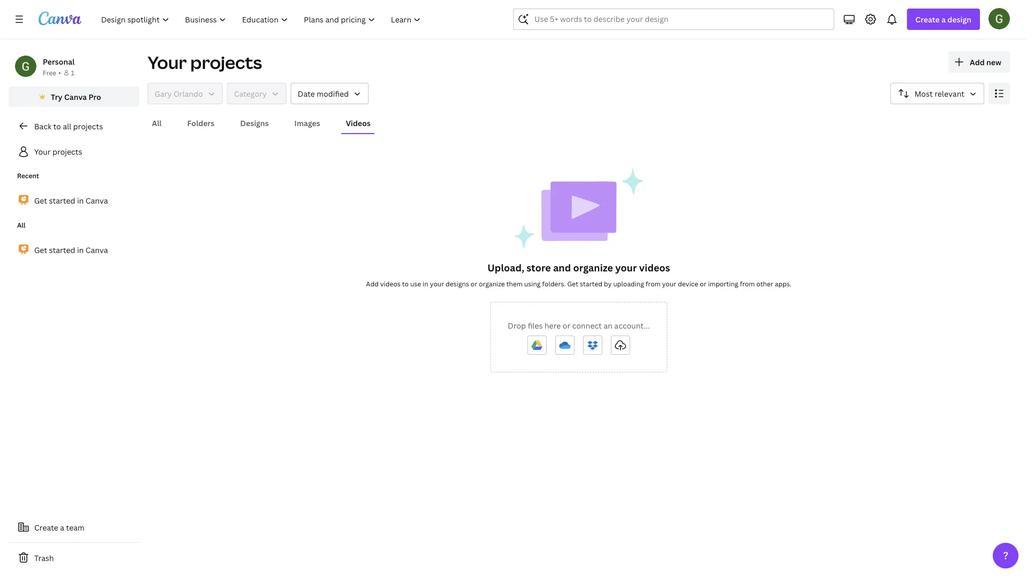 Task type: describe. For each thing, give the bounding box(es) containing it.
files
[[528, 321, 543, 331]]

to inside upload, store and organize your videos add videos to use in your designs or organize them using folders. get started by uploading from your device or importing from other apps.
[[402, 280, 409, 288]]

store
[[527, 261, 551, 275]]

1 horizontal spatial or
[[563, 321, 571, 331]]

try
[[51, 92, 62, 102]]

pro
[[89, 92, 101, 102]]

canva inside button
[[64, 92, 87, 102]]

try canva pro
[[51, 92, 101, 102]]

add inside upload, store and organize your videos add videos to use in your designs or organize them using folders. get started by uploading from your device or importing from other apps.
[[366, 280, 379, 288]]

videos
[[346, 118, 371, 128]]

them
[[507, 280, 523, 288]]

orlando
[[174, 89, 203, 99]]

to inside back to all projects link
[[53, 121, 61, 131]]

1 get started in canva link from the top
[[9, 189, 139, 212]]

add inside add new dropdown button
[[970, 57, 985, 67]]

create a design
[[916, 14, 972, 24]]

create a design button
[[907, 9, 980, 30]]

1 vertical spatial your projects
[[34, 147, 82, 157]]

and
[[553, 261, 571, 275]]

1 from from the left
[[646, 280, 661, 288]]

account...
[[615, 321, 650, 331]]

images button
[[290, 113, 325, 133]]

1 vertical spatial in
[[77, 245, 84, 255]]

an
[[604, 321, 613, 331]]

apps.
[[775, 280, 792, 288]]

0 vertical spatial projects
[[190, 51, 262, 74]]

1
[[71, 68, 75, 77]]

recent
[[17, 172, 39, 180]]

other
[[757, 280, 774, 288]]

designs
[[240, 118, 269, 128]]

1 vertical spatial canva
[[86, 196, 108, 206]]

0 vertical spatial your
[[148, 51, 187, 74]]

0 vertical spatial started
[[49, 196, 75, 206]]

modified
[[317, 89, 349, 99]]

designs button
[[236, 113, 273, 133]]

a for team
[[60, 523, 64, 533]]

upload,
[[488, 261, 525, 275]]

started inside upload, store and organize your videos add videos to use in your designs or organize them using folders. get started by uploading from your device or importing from other apps.
[[580, 280, 603, 288]]

using
[[524, 280, 541, 288]]

add new button
[[949, 51, 1010, 73]]

uploading
[[614, 280, 644, 288]]

2 horizontal spatial your
[[662, 280, 677, 288]]

1 horizontal spatial videos
[[639, 261, 670, 275]]

most relevant
[[915, 89, 965, 99]]

2 get started in canva link from the top
[[9, 239, 139, 262]]

folders.
[[542, 280, 566, 288]]

drop files here or connect an account...
[[508, 321, 650, 331]]

folders
[[187, 118, 215, 128]]

0 horizontal spatial or
[[471, 280, 478, 288]]

1 vertical spatial projects
[[73, 121, 103, 131]]



Task type: vqa. For each thing, say whether or not it's contained in the screenshot.
all button
yes



Task type: locate. For each thing, give the bounding box(es) containing it.
0 horizontal spatial all
[[17, 221, 25, 230]]

0 vertical spatial get started in canva link
[[9, 189, 139, 212]]

or right 'here'
[[563, 321, 571, 331]]

0 vertical spatial your projects
[[148, 51, 262, 74]]

add left new
[[970, 57, 985, 67]]

0 horizontal spatial videos
[[380, 280, 401, 288]]

in
[[77, 196, 84, 206], [77, 245, 84, 255], [423, 280, 429, 288]]

1 horizontal spatial a
[[942, 14, 946, 24]]

your left designs
[[430, 280, 444, 288]]

2 horizontal spatial or
[[700, 280, 707, 288]]

date
[[298, 89, 315, 99]]

create left team
[[34, 523, 58, 533]]

create inside dropdown button
[[916, 14, 940, 24]]

Owner button
[[148, 83, 223, 104]]

design
[[948, 14, 972, 24]]

2 vertical spatial canva
[[86, 245, 108, 255]]

0 vertical spatial get started in canva
[[34, 196, 108, 206]]

Category button
[[227, 83, 287, 104]]

1 vertical spatial get
[[34, 245, 47, 255]]

started
[[49, 196, 75, 206], [49, 245, 75, 255], [580, 280, 603, 288]]

trash link
[[9, 548, 139, 569]]

upload, store and organize your videos add videos to use in your designs or organize them using folders. get started by uploading from your device or importing from other apps.
[[366, 261, 792, 288]]

canva
[[64, 92, 87, 102], [86, 196, 108, 206], [86, 245, 108, 255]]

images
[[295, 118, 320, 128]]

1 horizontal spatial add
[[970, 57, 985, 67]]

trash
[[34, 554, 54, 564]]

create a team button
[[9, 518, 139, 539]]

create left design
[[916, 14, 940, 24]]

add left "use" at the left top of page
[[366, 280, 379, 288]]

0 vertical spatial a
[[942, 14, 946, 24]]

a for design
[[942, 14, 946, 24]]

create a team
[[34, 523, 84, 533]]

from left other
[[740, 280, 755, 288]]

2 vertical spatial started
[[580, 280, 603, 288]]

1 vertical spatial your
[[34, 147, 51, 157]]

to
[[53, 121, 61, 131], [402, 280, 409, 288]]

0 vertical spatial all
[[152, 118, 162, 128]]

0 horizontal spatial from
[[646, 280, 661, 288]]

0 horizontal spatial a
[[60, 523, 64, 533]]

0 vertical spatial organize
[[573, 261, 613, 275]]

projects
[[190, 51, 262, 74], [73, 121, 103, 131], [52, 147, 82, 157]]

0 vertical spatial add
[[970, 57, 985, 67]]

projects down all
[[52, 147, 82, 157]]

add new
[[970, 57, 1002, 67]]

your projects
[[148, 51, 262, 74], [34, 147, 82, 157]]

your up uploading
[[616, 261, 637, 275]]

by
[[604, 280, 612, 288]]

projects up category
[[190, 51, 262, 74]]

0 vertical spatial videos
[[639, 261, 670, 275]]

Sort by button
[[891, 83, 985, 104]]

1 vertical spatial get started in canva link
[[9, 239, 139, 262]]

projects right all
[[73, 121, 103, 131]]

gary orlando image
[[989, 8, 1010, 29]]

0 horizontal spatial to
[[53, 121, 61, 131]]

all button
[[148, 113, 166, 133]]

try canva pro button
[[9, 87, 139, 107]]

0 vertical spatial canva
[[64, 92, 87, 102]]

2 get started in canva from the top
[[34, 245, 108, 255]]

personal
[[43, 56, 75, 67]]

create
[[916, 14, 940, 24], [34, 523, 58, 533]]

connect
[[572, 321, 602, 331]]

1 horizontal spatial from
[[740, 280, 755, 288]]

new
[[987, 57, 1002, 67]]

your projects down all
[[34, 147, 82, 157]]

1 horizontal spatial all
[[152, 118, 162, 128]]

most
[[915, 89, 933, 99]]

2 vertical spatial projects
[[52, 147, 82, 157]]

back to all projects link
[[9, 116, 139, 137]]

2 vertical spatial get
[[568, 280, 579, 288]]

1 vertical spatial organize
[[479, 280, 505, 288]]

or right device
[[700, 280, 707, 288]]

1 vertical spatial all
[[17, 221, 25, 230]]

create for create a design
[[916, 14, 940, 24]]

1 horizontal spatial create
[[916, 14, 940, 24]]

0 horizontal spatial your
[[430, 280, 444, 288]]

team
[[66, 523, 84, 533]]

a left team
[[60, 523, 64, 533]]

in inside upload, store and organize your videos add videos to use in your designs or organize them using folders. get started by uploading from your device or importing from other apps.
[[423, 280, 429, 288]]

a inside dropdown button
[[942, 14, 946, 24]]

to left all
[[53, 121, 61, 131]]

gary
[[155, 89, 172, 99]]

Date modified button
[[291, 83, 369, 104]]

0 vertical spatial to
[[53, 121, 61, 131]]

1 horizontal spatial organize
[[573, 261, 613, 275]]

date modified
[[298, 89, 349, 99]]

1 vertical spatial add
[[366, 280, 379, 288]]

None search field
[[513, 9, 835, 30]]

all inside button
[[152, 118, 162, 128]]

from
[[646, 280, 661, 288], [740, 280, 755, 288]]

add
[[970, 57, 985, 67], [366, 280, 379, 288]]

a
[[942, 14, 946, 24], [60, 523, 64, 533]]

to left "use" at the left top of page
[[402, 280, 409, 288]]

0 horizontal spatial organize
[[479, 280, 505, 288]]

0 horizontal spatial add
[[366, 280, 379, 288]]

your down back
[[34, 147, 51, 157]]

or
[[471, 280, 478, 288], [700, 280, 707, 288], [563, 321, 571, 331]]

organize up by
[[573, 261, 613, 275]]

2 vertical spatial in
[[423, 280, 429, 288]]

relevant
[[935, 89, 965, 99]]

drop
[[508, 321, 526, 331]]

1 vertical spatial create
[[34, 523, 58, 533]]

top level navigation element
[[94, 9, 430, 30]]

folders button
[[183, 113, 219, 133]]

back
[[34, 121, 51, 131]]

1 vertical spatial a
[[60, 523, 64, 533]]

device
[[678, 280, 699, 288]]

get
[[34, 196, 47, 206], [34, 245, 47, 255], [568, 280, 579, 288]]

a inside button
[[60, 523, 64, 533]]

0 horizontal spatial create
[[34, 523, 58, 533]]

all down the gary
[[152, 118, 162, 128]]

gary orlando
[[155, 89, 203, 99]]

1 vertical spatial started
[[49, 245, 75, 255]]

0 horizontal spatial your
[[34, 147, 51, 157]]

category
[[234, 89, 267, 99]]

create for create a team
[[34, 523, 58, 533]]

here
[[545, 321, 561, 331]]

0 horizontal spatial your projects
[[34, 147, 82, 157]]

0 vertical spatial in
[[77, 196, 84, 206]]

1 horizontal spatial to
[[402, 280, 409, 288]]

all down recent
[[17, 221, 25, 230]]

designs
[[446, 280, 469, 288]]

all
[[152, 118, 162, 128], [17, 221, 25, 230]]

1 horizontal spatial your
[[148, 51, 187, 74]]

get started in canva link
[[9, 189, 139, 212], [9, 239, 139, 262]]

or right designs
[[471, 280, 478, 288]]

1 vertical spatial videos
[[380, 280, 401, 288]]

importing
[[708, 280, 739, 288]]

organize
[[573, 261, 613, 275], [479, 280, 505, 288]]

your projects up orlando
[[148, 51, 262, 74]]

back to all projects
[[34, 121, 103, 131]]

all
[[63, 121, 71, 131]]

0 vertical spatial create
[[916, 14, 940, 24]]

videos up uploading
[[639, 261, 670, 275]]

your up the gary
[[148, 51, 187, 74]]

a left design
[[942, 14, 946, 24]]

0 vertical spatial get
[[34, 196, 47, 206]]

•
[[58, 68, 61, 77]]

create inside button
[[34, 523, 58, 533]]

your
[[616, 261, 637, 275], [430, 280, 444, 288], [662, 280, 677, 288]]

2 from from the left
[[740, 280, 755, 288]]

1 vertical spatial get started in canva
[[34, 245, 108, 255]]

1 get started in canva from the top
[[34, 196, 108, 206]]

use
[[410, 280, 421, 288]]

get started in canva
[[34, 196, 108, 206], [34, 245, 108, 255]]

free
[[43, 68, 56, 77]]

your
[[148, 51, 187, 74], [34, 147, 51, 157]]

organize down upload,
[[479, 280, 505, 288]]

your left device
[[662, 280, 677, 288]]

from right uploading
[[646, 280, 661, 288]]

get inside upload, store and organize your videos add videos to use in your designs or organize them using folders. get started by uploading from your device or importing from other apps.
[[568, 280, 579, 288]]

your projects link
[[9, 141, 139, 163]]

1 vertical spatial to
[[402, 280, 409, 288]]

free •
[[43, 68, 61, 77]]

Search search field
[[535, 9, 813, 29]]

videos
[[639, 261, 670, 275], [380, 280, 401, 288]]

1 horizontal spatial your projects
[[148, 51, 262, 74]]

videos left "use" at the left top of page
[[380, 280, 401, 288]]

videos button
[[342, 113, 375, 133]]

1 horizontal spatial your
[[616, 261, 637, 275]]



